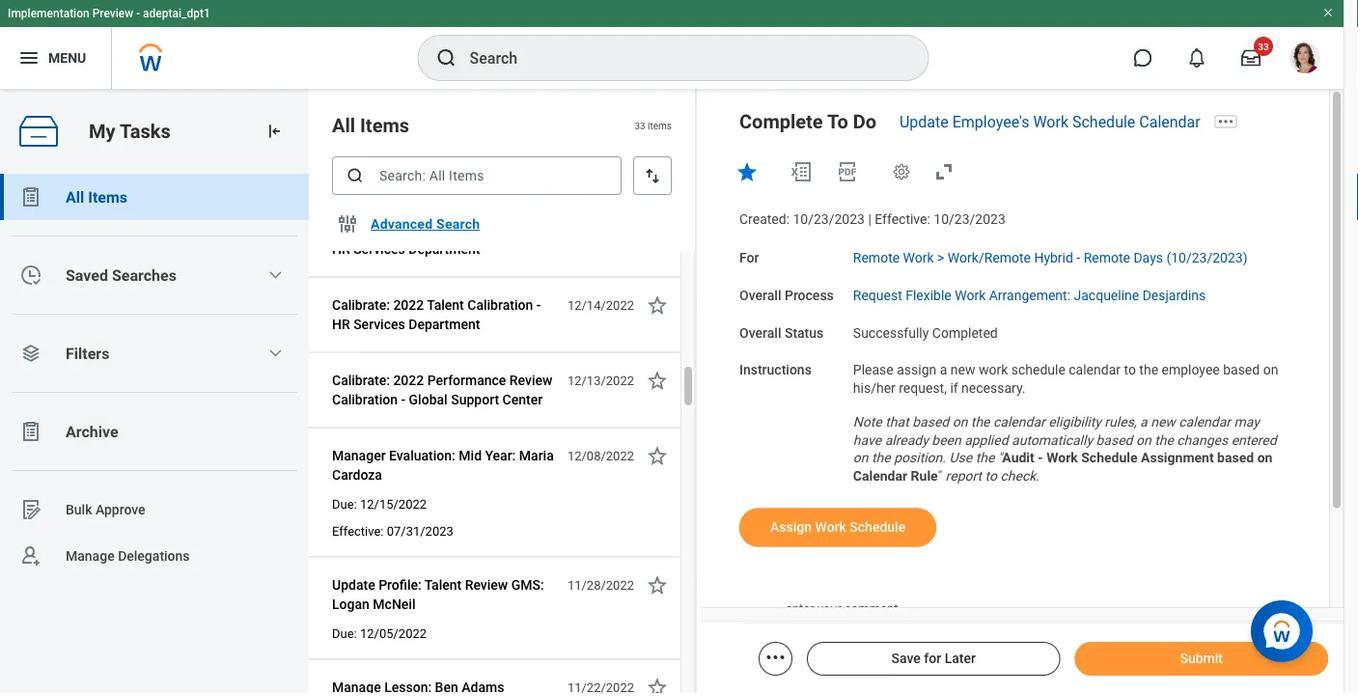 Task type: locate. For each thing, give the bounding box(es) containing it.
0 vertical spatial new
[[951, 362, 976, 378]]

chevron down image
[[268, 267, 283, 283], [268, 346, 283, 361]]

delegations
[[118, 548, 190, 564]]

if
[[950, 380, 958, 396]]

- left global
[[401, 392, 406, 408]]

work inside button
[[815, 520, 847, 536]]

adeptai_dpt1
[[143, 7, 210, 20]]

1 vertical spatial overall
[[740, 325, 782, 341]]

0 horizontal spatial items
[[88, 188, 127, 206]]

- left 12/14/2022
[[537, 297, 541, 313]]

based inside audit - work schedule assignment based on calendar rule
[[1218, 450, 1254, 466]]

all
[[332, 114, 355, 137], [66, 188, 84, 206]]

based down entered at the bottom of the page
[[1218, 450, 1254, 466]]

menu banner
[[0, 0, 1344, 89]]

save
[[892, 651, 921, 667]]

on up been
[[953, 414, 968, 430]]

process
[[785, 287, 834, 303]]

all up 'saved'
[[66, 188, 84, 206]]

1 horizontal spatial new
[[1151, 414, 1176, 430]]

talent for 12/14/2022
[[427, 297, 464, 313]]

complete to do
[[740, 110, 877, 133]]

remote
[[853, 250, 900, 266], [1084, 250, 1131, 266]]

update inside update profile: talent review gms: logan mcneil
[[332, 577, 375, 593]]

calendar
[[1140, 112, 1201, 131], [853, 468, 908, 484]]

calibrate: 2022 talent calibration - hr services department
[[332, 222, 541, 257], [332, 297, 541, 333]]

2 vertical spatial schedule
[[850, 520, 906, 536]]

0 vertical spatial talent
[[427, 222, 464, 238]]

work right employee's
[[1033, 112, 1069, 131]]

1 10/23/2023 from the left
[[793, 211, 865, 227]]

- inside audit - work schedule assignment based on calendar rule
[[1038, 450, 1043, 466]]

1 calibrate: 2022 talent calibration - hr services department from the top
[[332, 222, 541, 257]]

-
[[136, 7, 140, 20], [537, 222, 541, 238], [1077, 250, 1081, 266], [537, 297, 541, 313], [401, 392, 406, 408], [1038, 450, 1043, 466]]

saved
[[66, 266, 108, 284]]

2 calibrate: from the top
[[332, 297, 390, 313]]

33 left profile logan mcneil image at right top
[[1258, 41, 1269, 52]]

1 vertical spatial 2022
[[393, 297, 424, 313]]

archive
[[66, 422, 118, 441]]

1 horizontal spatial calendar
[[1140, 112, 1201, 131]]

talent up performance
[[427, 297, 464, 313]]

overall up instructions
[[740, 325, 782, 341]]

do
[[853, 110, 877, 133]]

menu
[[48, 50, 86, 66]]

been
[[932, 432, 961, 448]]

1 vertical spatial department
[[409, 317, 480, 333]]

1 vertical spatial due:
[[332, 627, 357, 641]]

to up rules,
[[1124, 362, 1136, 378]]

1 clipboard image from the top
[[19, 185, 42, 209]]

33 left items
[[635, 120, 646, 131]]

mid
[[459, 448, 482, 464]]

calibrate: 2022 talent calibration - hr services department up performance
[[332, 297, 541, 333]]

0 vertical spatial 2022
[[393, 222, 424, 238]]

1 vertical spatial calibrate:
[[332, 297, 390, 313]]

hybrid
[[1034, 250, 1074, 266]]

calendar up changes
[[1179, 414, 1231, 430]]

1 vertical spatial a
[[1140, 414, 1148, 430]]

a right the assign
[[940, 362, 947, 378]]

0 vertical spatial schedule
[[1073, 112, 1136, 131]]

status
[[785, 325, 824, 341]]

0 vertical spatial star image
[[646, 294, 669, 317]]

2022 up global
[[393, 373, 424, 389]]

1 vertical spatial star image
[[646, 574, 669, 597]]

calibrate: down search image
[[332, 222, 390, 238]]

1 horizontal spatial 33
[[1258, 41, 1269, 52]]

work up completed at the top of the page
[[955, 287, 986, 303]]

review inside update profile: talent review gms: logan mcneil
[[465, 577, 508, 593]]

on up entered at the bottom of the page
[[1263, 362, 1279, 378]]

2022 down advanced
[[393, 297, 424, 313]]

profile logan mcneil image
[[1290, 42, 1321, 77]]

0 vertical spatial all items
[[332, 114, 409, 137]]

1 horizontal spatial to
[[1124, 362, 1136, 378]]

clipboard image inside the all items button
[[19, 185, 42, 209]]

update up fullscreen icon
[[900, 112, 949, 131]]

created:
[[740, 211, 790, 227]]

2 horizontal spatial calendar
[[1179, 414, 1231, 430]]

star image up created:
[[736, 160, 759, 183]]

please assign a new work schedule calendar to the employee based on his/her request, if necessary.
[[853, 362, 1282, 396]]

10/23/2023 left |
[[793, 211, 865, 227]]

calendar up the audit
[[993, 414, 1045, 430]]

0 vertical spatial department
[[409, 241, 480, 257]]

0 vertical spatial hr
[[332, 241, 350, 257]]

clipboard image for archive
[[19, 420, 42, 443]]

1 vertical spatial services
[[354, 317, 405, 333]]

1 vertical spatial calibration
[[468, 297, 533, 313]]

department up performance
[[409, 317, 480, 333]]

calibrate: 2022 talent calibration - hr services department button up performance
[[332, 294, 557, 336]]

0 vertical spatial "
[[998, 450, 1002, 466]]

0 vertical spatial 33
[[1258, 41, 1269, 52]]

0 vertical spatial items
[[360, 114, 409, 137]]

all items up search image
[[332, 114, 409, 137]]

" up " report to check .
[[998, 450, 1002, 466]]

(10/23/2023)
[[1167, 250, 1248, 266]]

2 vertical spatial calibration
[[332, 392, 398, 408]]

a
[[940, 362, 947, 378], [1140, 414, 1148, 430]]

update up logan
[[332, 577, 375, 593]]

work right assign
[[815, 520, 847, 536]]

new
[[951, 362, 976, 378], [1151, 414, 1176, 430]]

to inside please assign a new work schedule calendar to the employee based on his/her request, if necessary.
[[1124, 362, 1136, 378]]

flexible
[[906, 287, 952, 303]]

33
[[1258, 41, 1269, 52], [635, 120, 646, 131]]

enter your comment
[[786, 601, 898, 616]]

1 star image from the top
[[646, 294, 669, 317]]

calendar down have
[[853, 468, 908, 484]]

to
[[1124, 362, 1136, 378], [985, 468, 997, 484]]

remote up the request at the top of the page
[[853, 250, 900, 266]]

0 vertical spatial all
[[332, 114, 355, 137]]

effective: inside item list element
[[332, 524, 384, 539]]

2 vertical spatial star image
[[646, 445, 669, 468]]

1 horizontal spatial items
[[360, 114, 409, 137]]

1 vertical spatial clipboard image
[[19, 420, 42, 443]]

0 vertical spatial star image
[[736, 160, 759, 183]]

search image
[[435, 46, 458, 70]]

1 vertical spatial calibrate: 2022 talent calibration - hr services department button
[[332, 294, 557, 336]]

talent inside update profile: talent review gms: logan mcneil
[[425, 577, 462, 593]]

to left the check
[[985, 468, 997, 484]]

2 vertical spatial 2022
[[393, 373, 424, 389]]

calibration up performance
[[468, 297, 533, 313]]

based down rules,
[[1096, 432, 1133, 448]]

1 vertical spatial hr
[[332, 317, 350, 333]]

remote work > work/remote hybrid - remote days (10/23/2023) link
[[853, 246, 1248, 266]]

0 horizontal spatial "
[[938, 468, 942, 484]]

clipboard image for all items
[[19, 185, 42, 209]]

my tasks element
[[0, 89, 309, 693]]

0 horizontal spatial review
[[465, 577, 508, 593]]

1 vertical spatial schedule
[[1082, 450, 1138, 466]]

successfully
[[853, 325, 929, 341]]

work inside audit - work schedule assignment based on calendar rule
[[1047, 450, 1078, 466]]

effective: right |
[[875, 211, 931, 227]]

the up 'applied'
[[971, 414, 990, 430]]

items
[[360, 114, 409, 137], [88, 188, 127, 206]]

1 vertical spatial talent
[[427, 297, 464, 313]]

0 horizontal spatial 33
[[635, 120, 646, 131]]

assign work schedule
[[770, 520, 906, 536]]

0 horizontal spatial a
[[940, 362, 947, 378]]

related actions image
[[764, 646, 787, 669]]

clipboard image inside archive button
[[19, 420, 42, 443]]

1 vertical spatial "
[[938, 468, 942, 484]]

0 vertical spatial update
[[900, 112, 949, 131]]

due:
[[332, 497, 357, 512], [332, 627, 357, 641]]

1 vertical spatial calibrate: 2022 talent calibration - hr services department
[[332, 297, 541, 333]]

new up "assignment" at the right bottom
[[1151, 414, 1176, 430]]

new up if at the right bottom
[[951, 362, 976, 378]]

0 horizontal spatial new
[[951, 362, 976, 378]]

0 horizontal spatial update
[[332, 577, 375, 593]]

calibrate: 2022 talent calibration - hr services department button down search: all items text box on the top left of page
[[332, 219, 557, 261]]

overall down 'for'
[[740, 287, 782, 303]]

remote up jacqueline
[[1084, 250, 1131, 266]]

review inside calibrate: 2022 performance review calibration - global support center
[[510, 373, 553, 389]]

1 2022 from the top
[[393, 222, 424, 238]]

2 clipboard image from the top
[[19, 420, 42, 443]]

audit - work schedule assignment based on calendar rule
[[853, 450, 1276, 484]]

1 vertical spatial items
[[88, 188, 127, 206]]

successfully completed
[[853, 325, 998, 341]]

star image for 12/13/2022
[[646, 369, 669, 392]]

2022 inside calibrate: 2022 performance review calibration - global support center
[[393, 373, 424, 389]]

use
[[950, 450, 972, 466]]

0 vertical spatial a
[[940, 362, 947, 378]]

view printable version (pdf) image
[[836, 160, 859, 183]]

bulk approve
[[66, 502, 145, 518]]

0 horizontal spatial 10/23/2023
[[793, 211, 865, 227]]

1 vertical spatial new
[[1151, 414, 1176, 430]]

overall for overall status
[[740, 325, 782, 341]]

mcneil
[[373, 597, 416, 613]]

2 overall from the top
[[740, 325, 782, 341]]

based inside please assign a new work schedule calendar to the employee based on his/her request, if necessary.
[[1223, 362, 1260, 378]]

close environment banner image
[[1323, 7, 1334, 18]]

due: down cardoza
[[332, 497, 357, 512]]

services down advanced
[[354, 241, 405, 257]]

1 vertical spatial all
[[66, 188, 84, 206]]

1 horizontal spatial effective:
[[875, 211, 931, 227]]

chevron down image for filters
[[268, 346, 283, 361]]

manager
[[332, 448, 386, 464]]

Search: All Items text field
[[332, 156, 622, 195]]

performance
[[427, 373, 506, 389]]

- right hybrid on the right of the page
[[1077, 250, 1081, 266]]

calibrate: inside calibrate: 2022 performance review calibration - global support center
[[332, 373, 390, 389]]

1 overall from the top
[[740, 287, 782, 303]]

calibrate: up manager
[[332, 373, 390, 389]]

schedule inside audit - work schedule assignment based on calendar rule
[[1082, 450, 1138, 466]]

clipboard image
[[19, 185, 42, 209], [19, 420, 42, 443]]

2 hr from the top
[[332, 317, 350, 333]]

calendar up eligibility
[[1069, 362, 1121, 378]]

1 horizontal spatial all
[[332, 114, 355, 137]]

all inside the all items button
[[66, 188, 84, 206]]

report
[[946, 468, 982, 484]]

1 vertical spatial calendar
[[853, 468, 908, 484]]

12/05/2022
[[360, 627, 427, 641]]

2 star image from the top
[[646, 574, 669, 597]]

3 2022 from the top
[[393, 373, 424, 389]]

33 inside button
[[1258, 41, 1269, 52]]

a right rules,
[[1140, 414, 1148, 430]]

entered
[[1232, 432, 1277, 448]]

archive button
[[0, 408, 309, 455]]

star image right 12/13/2022
[[646, 369, 669, 392]]

3 star image from the top
[[646, 676, 669, 693]]

bulk approve link
[[0, 487, 309, 533]]

chevron down image inside saved searches dropdown button
[[268, 267, 283, 283]]

2 2022 from the top
[[393, 297, 424, 313]]

1 horizontal spatial all items
[[332, 114, 409, 137]]

effective:
[[875, 211, 931, 227], [332, 524, 384, 539]]

all up search image
[[332, 114, 355, 137]]

review left gms:
[[465, 577, 508, 593]]

star image right 12/08/2022
[[646, 445, 669, 468]]

calibrate: 2022 talent calibration - hr services department down search: all items text box on the top left of page
[[332, 222, 541, 257]]

transformation import image
[[265, 122, 284, 141]]

review for performance
[[510, 373, 553, 389]]

1 horizontal spatial remote
[[1084, 250, 1131, 266]]

clipboard image up the clock check image
[[19, 185, 42, 209]]

work down automatically
[[1047, 450, 1078, 466]]

1 chevron down image from the top
[[268, 267, 283, 283]]

effective: down due: 12/15/2022
[[332, 524, 384, 539]]

3 calibrate: from the top
[[332, 373, 390, 389]]

1 vertical spatial review
[[465, 577, 508, 593]]

the left employee
[[1140, 362, 1159, 378]]

- inside menu banner
[[136, 7, 140, 20]]

1 vertical spatial all items
[[66, 188, 127, 206]]

0 horizontal spatial calendar
[[853, 468, 908, 484]]

1 vertical spatial update
[[332, 577, 375, 593]]

2 due: from the top
[[332, 627, 357, 641]]

0 vertical spatial to
[[1124, 362, 1136, 378]]

overall status element
[[853, 313, 998, 342]]

calibration
[[468, 222, 533, 238], [468, 297, 533, 313], [332, 392, 398, 408]]

calendar
[[1069, 362, 1121, 378], [993, 414, 1045, 430], [1179, 414, 1231, 430]]

2 vertical spatial star image
[[646, 676, 669, 693]]

0 vertical spatial chevron down image
[[268, 267, 283, 283]]

0 horizontal spatial to
[[985, 468, 997, 484]]

calibrate: 2022 talent calibration - hr services department button
[[332, 219, 557, 261], [332, 294, 557, 336]]

0 vertical spatial review
[[510, 373, 553, 389]]

0 vertical spatial overall
[[740, 287, 782, 303]]

1 calibrate: from the top
[[332, 222, 390, 238]]

star image
[[736, 160, 759, 183], [646, 369, 669, 392], [646, 445, 669, 468]]

1 horizontal spatial 10/23/2023
[[934, 211, 1006, 227]]

star image for due: 12/05/2022
[[646, 574, 669, 597]]

item list element
[[309, 89, 697, 693]]

the inside please assign a new work schedule calendar to the employee based on his/her request, if necessary.
[[1140, 362, 1159, 378]]

- inside calibrate: 2022 performance review calibration - global support center
[[401, 392, 406, 408]]

1 horizontal spatial review
[[510, 373, 553, 389]]

calibrate: 2022 performance review calibration - global support center
[[332, 373, 553, 408]]

1 due: from the top
[[332, 497, 357, 512]]

1 vertical spatial effective:
[[332, 524, 384, 539]]

items down my
[[88, 188, 127, 206]]

calibration down search: all items text box on the top left of page
[[468, 222, 533, 238]]

clock check image
[[19, 264, 42, 287]]

1 horizontal spatial a
[[1140, 414, 1148, 430]]

department down search
[[409, 241, 480, 257]]

1 vertical spatial chevron down image
[[268, 346, 283, 361]]

services up calibrate: 2022 performance review calibration - global support center
[[354, 317, 405, 333]]

export to excel image
[[790, 160, 813, 183]]

2 department from the top
[[409, 317, 480, 333]]

the
[[1140, 362, 1159, 378], [971, 414, 990, 430], [1155, 432, 1174, 448], [872, 450, 891, 466], [976, 450, 995, 466]]

1 horizontal spatial "
[[998, 450, 1002, 466]]

star image
[[646, 294, 669, 317], [646, 574, 669, 597], [646, 676, 669, 693]]

due: down logan
[[332, 627, 357, 641]]

2 vertical spatial calibrate:
[[332, 373, 390, 389]]

search image
[[346, 166, 365, 185]]

1 vertical spatial star image
[[646, 369, 669, 392]]

1 remote from the left
[[853, 250, 900, 266]]

due: for update profile: talent review gms: logan mcneil
[[332, 627, 357, 641]]

saved searches button
[[0, 252, 309, 298]]

completed
[[932, 325, 998, 341]]

10/23/2023 up work/remote
[[934, 211, 1006, 227]]

evaluation:
[[389, 448, 456, 464]]

" left report
[[938, 468, 942, 484]]

0 horizontal spatial remote
[[853, 250, 900, 266]]

0 vertical spatial calibrate: 2022 talent calibration - hr services department
[[332, 222, 541, 257]]

"
[[998, 450, 1002, 466], [938, 468, 942, 484]]

check
[[1001, 468, 1036, 484]]

clipboard image left the archive
[[19, 420, 42, 443]]

based right employee
[[1223, 362, 1260, 378]]

talent down search: all items text box on the top left of page
[[427, 222, 464, 238]]

0 vertical spatial services
[[354, 241, 405, 257]]

filters
[[66, 344, 109, 363]]

review up the center
[[510, 373, 553, 389]]

configure image
[[336, 212, 359, 236]]

request flexible work arrangement: jacqueline desjardins link
[[853, 283, 1206, 303]]

0 vertical spatial calibrate: 2022 talent calibration - hr services department button
[[332, 219, 557, 261]]

- right preview
[[136, 7, 140, 20]]

2022 left search
[[393, 222, 424, 238]]

global
[[409, 392, 448, 408]]

items up search image
[[360, 114, 409, 137]]

effective: 07/31/2023
[[332, 524, 454, 539]]

1 vertical spatial 33
[[635, 120, 646, 131]]

review
[[510, 373, 553, 389], [465, 577, 508, 593]]

2 vertical spatial talent
[[425, 577, 462, 593]]

all inside item list element
[[332, 114, 355, 137]]

all items button
[[0, 174, 309, 220]]

1 horizontal spatial update
[[900, 112, 949, 131]]

already
[[885, 432, 929, 448]]

- up .
[[1038, 450, 1043, 466]]

calibrate: down configure icon
[[332, 297, 390, 313]]

services
[[354, 241, 405, 257], [354, 317, 405, 333]]

talent right 'profile:' on the bottom
[[425, 577, 462, 593]]

0 horizontal spatial all items
[[66, 188, 127, 206]]

0 vertical spatial clipboard image
[[19, 185, 42, 209]]

2 chevron down image from the top
[[268, 346, 283, 361]]

0 horizontal spatial effective:
[[332, 524, 384, 539]]

desjardins
[[1143, 287, 1206, 303]]

calendar down notifications large icon
[[1140, 112, 1201, 131]]

0 vertical spatial calibrate:
[[332, 222, 390, 238]]

33 inside item list element
[[635, 120, 646, 131]]

department
[[409, 241, 480, 257], [409, 317, 480, 333]]

0 horizontal spatial all
[[66, 188, 84, 206]]

all items inside item list element
[[332, 114, 409, 137]]

on down entered at the bottom of the page
[[1258, 450, 1273, 466]]

all items
[[332, 114, 409, 137], [66, 188, 127, 206]]

list
[[0, 174, 309, 579]]

0 vertical spatial due:
[[332, 497, 357, 512]]

all items down my
[[66, 188, 127, 206]]

justify image
[[17, 46, 41, 70]]

calibration up manager
[[332, 392, 398, 408]]

1 horizontal spatial calendar
[[1069, 362, 1121, 378]]

calibrate: for 12/14/2022
[[332, 297, 390, 313]]



Task type: describe. For each thing, give the bounding box(es) containing it.
applied
[[965, 432, 1009, 448]]

0 vertical spatial calendar
[[1140, 112, 1201, 131]]

work left > at the top right of page
[[903, 250, 934, 266]]

0 vertical spatial effective:
[[875, 211, 931, 227]]

changes
[[1177, 432, 1228, 448]]

comment
[[845, 601, 898, 616]]

my tasks
[[89, 120, 171, 143]]

have
[[853, 432, 882, 448]]

0 horizontal spatial calendar
[[993, 414, 1045, 430]]

the down 'applied'
[[976, 450, 995, 466]]

logan
[[332, 597, 370, 613]]

schedule inside button
[[850, 520, 906, 536]]

- right search
[[537, 222, 541, 238]]

manager evaluation: mid year: maria cardoza
[[332, 448, 554, 483]]

overall process
[[740, 287, 834, 303]]

1 vertical spatial to
[[985, 468, 997, 484]]

please
[[853, 362, 894, 378]]

all items inside the all items button
[[66, 188, 127, 206]]

work for employee's
[[1033, 112, 1069, 131]]

preview
[[92, 7, 133, 20]]

items
[[648, 120, 672, 131]]

talent for 11/28/2022
[[425, 577, 462, 593]]

0 vertical spatial calibration
[[468, 222, 533, 238]]

new inside please assign a new work schedule calendar to the employee based on his/her request, if necessary.
[[951, 362, 976, 378]]

33 for 33 items
[[635, 120, 646, 131]]

1 department from the top
[[409, 241, 480, 257]]

submit button
[[1075, 642, 1329, 676]]

perspective image
[[19, 342, 42, 365]]

review for talent
[[465, 577, 508, 593]]

filters button
[[0, 330, 309, 377]]

gms:
[[511, 577, 544, 593]]

" inside note that based on the calendar eligibility rules, a new calendar may have already been applied automatically based on the changes entered on the position. use the "
[[998, 450, 1002, 466]]

2 calibrate: 2022 talent calibration - hr services department button from the top
[[332, 294, 557, 336]]

12/15/2022
[[360, 497, 427, 512]]

new inside note that based on the calendar eligibility rules, a new calendar may have already been applied automatically based on the changes entered on the position. use the "
[[1151, 414, 1176, 430]]

tasks
[[120, 120, 171, 143]]

cardoza
[[332, 467, 382, 483]]

the up "assignment" at the right bottom
[[1155, 432, 1174, 448]]

items inside button
[[88, 188, 127, 206]]

list containing all items
[[0, 174, 309, 579]]

note
[[853, 414, 882, 430]]

his/her
[[853, 380, 896, 396]]

on down rules,
[[1136, 432, 1152, 448]]

1 calibrate: 2022 talent calibration - hr services department button from the top
[[332, 219, 557, 261]]

enter
[[786, 601, 814, 616]]

assign
[[897, 362, 937, 378]]

on inside please assign a new work schedule calendar to the employee based on his/her request, if necessary.
[[1263, 362, 1279, 378]]

chevron down image for saved searches
[[268, 267, 283, 283]]

work for flexible
[[955, 287, 986, 303]]

menu button
[[0, 27, 111, 89]]

request
[[853, 287, 902, 303]]

created: 10/23/2023 | effective: 10/23/2023
[[740, 211, 1006, 227]]

due: 12/05/2022
[[332, 627, 427, 641]]

advanced search button
[[363, 205, 488, 243]]

manage
[[66, 548, 115, 564]]

for
[[924, 651, 942, 667]]

12/08/2022
[[568, 449, 634, 463]]

assign
[[770, 520, 812, 536]]

schedule for calendar
[[1073, 112, 1136, 131]]

manage delegations link
[[0, 533, 309, 579]]

calendar inside audit - work schedule assignment based on calendar rule
[[853, 468, 908, 484]]

automatically
[[1012, 432, 1093, 448]]

work for -
[[1047, 450, 1078, 466]]

update for update profile: talent review gms: logan mcneil
[[332, 577, 375, 593]]

schedule for assignment
[[1082, 450, 1138, 466]]

implementation preview -   adeptai_dpt1
[[8, 7, 210, 20]]

update employee's work schedule calendar
[[900, 112, 1201, 131]]

based up been
[[913, 414, 949, 430]]

note that based on the calendar eligibility rules, a new calendar may have already been applied automatically based on the changes entered on the position. use the "
[[853, 414, 1280, 466]]

saved searches
[[66, 266, 177, 284]]

submit
[[1180, 651, 1223, 667]]

your
[[818, 601, 842, 616]]

2022 for 12/13/2022
[[393, 373, 424, 389]]

12/14/2022
[[568, 298, 634, 313]]

update for update employee's work schedule calendar
[[900, 112, 949, 131]]

2 services from the top
[[354, 317, 405, 333]]

audit
[[1002, 450, 1035, 466]]

approve
[[96, 502, 145, 518]]

work/remote
[[948, 250, 1031, 266]]

later
[[945, 651, 976, 667]]

advanced
[[371, 216, 433, 232]]

request,
[[899, 380, 947, 396]]

complete
[[740, 110, 823, 133]]

11/28/2022
[[568, 578, 634, 593]]

fullscreen image
[[933, 160, 956, 183]]

the down have
[[872, 450, 891, 466]]

a inside note that based on the calendar eligibility rules, a new calendar may have already been applied automatically based on the changes entered on the position. use the "
[[1140, 414, 1148, 430]]

jacqueline
[[1074, 287, 1139, 303]]

on inside audit - work schedule assignment based on calendar rule
[[1258, 450, 1273, 466]]

save for later
[[892, 651, 976, 667]]

calibrate: for 12/13/2022
[[332, 373, 390, 389]]

update employee's work schedule calendar link
[[900, 112, 1201, 131]]

calendar inside please assign a new work schedule calendar to the employee based on his/her request, if necessary.
[[1069, 362, 1121, 378]]

rules,
[[1105, 414, 1137, 430]]

user plus image
[[19, 545, 42, 568]]

on down have
[[853, 450, 869, 466]]

due: for manager evaluation: mid year: maria cardoza
[[332, 497, 357, 512]]

advanced search
[[371, 216, 480, 232]]

1 hr from the top
[[332, 241, 350, 257]]

maria
[[519, 448, 554, 464]]

rename image
[[19, 498, 42, 521]]

07/31/2023
[[387, 524, 454, 539]]

.
[[1036, 468, 1040, 484]]

profile:
[[379, 577, 422, 593]]

inbox large image
[[1242, 48, 1261, 68]]

gear image
[[892, 162, 911, 182]]

rule
[[911, 468, 938, 484]]

sort image
[[643, 166, 662, 185]]

>
[[938, 250, 945, 266]]

instructions
[[740, 362, 812, 378]]

star image for 12/14/2022
[[646, 294, 669, 317]]

days
[[1134, 250, 1163, 266]]

33 items
[[635, 120, 672, 131]]

search
[[436, 216, 480, 232]]

due: 12/15/2022
[[332, 497, 427, 512]]

2022 for 12/14/2022
[[393, 297, 424, 313]]

request flexible work arrangement: jacqueline desjardins
[[853, 287, 1206, 303]]

employee
[[1162, 362, 1220, 378]]

items inside item list element
[[360, 114, 409, 137]]

schedule
[[1012, 362, 1066, 378]]

update profile: talent review gms: logan mcneil
[[332, 577, 544, 613]]

a inside please assign a new work schedule calendar to the employee based on his/her request, if necessary.
[[940, 362, 947, 378]]

update profile: talent review gms: logan mcneil button
[[332, 574, 557, 616]]

2 remote from the left
[[1084, 250, 1131, 266]]

33 for 33
[[1258, 41, 1269, 52]]

1 services from the top
[[354, 241, 405, 257]]

calibrate: 2022 performance review calibration - global support center button
[[332, 369, 557, 412]]

2 10/23/2023 from the left
[[934, 211, 1006, 227]]

arrangement:
[[989, 287, 1071, 303]]

12/13/2022
[[568, 374, 634, 388]]

|
[[868, 211, 872, 227]]

star image for due: 12/15/2022
[[646, 445, 669, 468]]

Search Workday  search field
[[470, 37, 889, 79]]

center
[[503, 392, 543, 408]]

notifications large image
[[1188, 48, 1207, 68]]

overall for overall process
[[740, 287, 782, 303]]

2 calibrate: 2022 talent calibration - hr services department from the top
[[332, 297, 541, 333]]

overall status
[[740, 325, 824, 341]]

my
[[89, 120, 115, 143]]

calibration inside calibrate: 2022 performance review calibration - global support center
[[332, 392, 398, 408]]



Task type: vqa. For each thing, say whether or not it's contained in the screenshot.
main content
no



